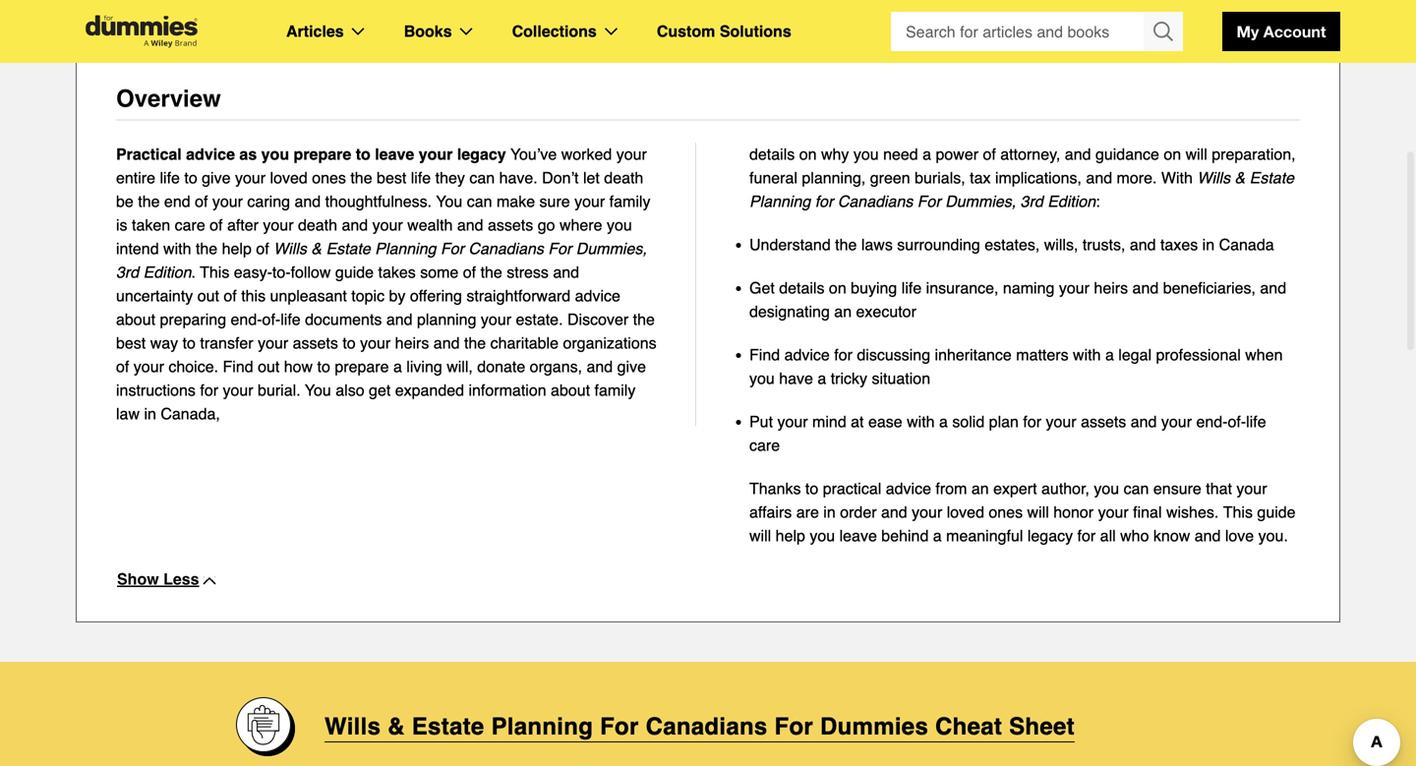 Task type: describe. For each thing, give the bounding box(es) containing it.
a inside ".  this easy-to-follow guide takes some of the stress and uncertainty out of this unpleasant topic by offering straightforward advice about preparing end-of-life documents and planning your estate.  discover the best way to transfer your assets to your heirs and the charitable organizations of your choice. find out how to prepare a living will, donate organs, and give instructions for your burial. you also get expanded information about family law in canada,"
[[393, 358, 402, 376]]

buying
[[851, 279, 897, 297]]

is
[[116, 216, 127, 234]]

my account
[[1237, 22, 1326, 41]]

an inside get details on buying life insurance, naming your heirs and beneficiaries, and designating an executor
[[834, 302, 852, 321]]

your up ensure
[[1161, 413, 1192, 431]]

guidance
[[1096, 145, 1160, 163]]

a left legal
[[1105, 346, 1114, 364]]

.  this easy-to-follow guide takes some of the stress and uncertainty out of this unpleasant topic by offering straightforward advice about preparing end-of-life documents and planning your estate.  discover the best way to transfer your assets to your heirs and the charitable organizations of your choice. find out how to prepare a living will, donate organs, and give instructions for your burial. you also get expanded information about family law in canada,
[[116, 263, 657, 423]]

organizations
[[563, 334, 657, 352]]

insurance,
[[926, 279, 999, 297]]

when
[[1245, 346, 1283, 364]]

0 vertical spatial can
[[469, 169, 495, 187]]

how
[[284, 358, 313, 376]]

you right as
[[261, 145, 289, 163]]

you inside details on why you need a power of attorney, and guidance on will preparation, funeral planning, green burials, tax implications, and more.  with
[[854, 145, 879, 163]]

close this dialog image
[[1387, 686, 1407, 706]]

books
[[404, 22, 452, 40]]

your up all
[[1098, 503, 1129, 521]]

some
[[420, 263, 459, 281]]

as
[[239, 145, 257, 163]]

a inside the put your mind at ease with a solid plan for your assets and your end-of-life care
[[939, 413, 948, 431]]

2 vertical spatial will
[[749, 527, 771, 545]]

0 vertical spatial leave
[[375, 145, 414, 163]]

assets inside ".  this easy-to-follow guide takes some of the stress and uncertainty out of this unpleasant topic by offering straightforward advice about preparing end-of-life documents and planning your estate.  discover the best way to transfer your assets to your heirs and the charitable organizations of your choice. find out how to prepare a living will, donate organs, and give instructions for your burial. you also get expanded information about family law in canada,"
[[293, 334, 338, 352]]

details on why you need a power of attorney, and guidance on will preparation, funeral planning, green burials, tax implications, and more.  with
[[749, 145, 1296, 187]]

all
[[1100, 527, 1116, 545]]

of inside details on why you need a power of attorney, and guidance on will preparation, funeral planning, green burials, tax implications, and more.  with
[[983, 145, 996, 163]]

0 horizontal spatial on
[[799, 145, 817, 163]]

discussing
[[857, 346, 931, 364]]

1 horizontal spatial death
[[604, 169, 644, 187]]

takes
[[378, 263, 416, 281]]

advice inside 'thanks to practical advice from an expert author, you can ensure that your affairs are in order and your loved ones will honor your final wishes. this guide will help you leave behind a meaningful legacy for all who know and love you.'
[[886, 479, 931, 498]]

and down organizations
[[587, 358, 613, 376]]

advice inside find advice for discussing inheritance matters with a legal professional when you have a tricky situation
[[784, 346, 830, 364]]

show less button
[[116, 567, 217, 592]]

your up behind
[[912, 503, 943, 521]]

put
[[749, 413, 773, 431]]

open article categories image
[[352, 28, 365, 35]]

instructions
[[116, 381, 196, 399]]

your up how
[[258, 334, 288, 352]]

to inside you've worked your entire life to give your loved ones the best life they can have. don't let death be the end of your caring and thoughtfulness. you can make sure your family is taken care of after your death and your wealth and assets go where you intend with the help of
[[184, 169, 197, 187]]

details inside get details on buying life insurance, naming your heirs and beneficiaries, and designating an executor
[[779, 279, 825, 297]]

estate for wills & estate planning for canadians for dummies, 3rd edition
[[326, 239, 371, 258]]

follow
[[291, 263, 331, 281]]

advice inside ".  this easy-to-follow guide takes some of the stress and uncertainty out of this unpleasant topic by offering straightforward advice about preparing end-of-life documents and planning your estate.  discover the best way to transfer your assets to your heirs and the charitable organizations of your choice. find out how to prepare a living will, donate organs, and give instructions for your burial. you also get expanded information about family law in canada,"
[[575, 287, 621, 305]]

the up thoughtfulness.
[[351, 169, 372, 187]]

go
[[538, 216, 555, 234]]

your right plan
[[1046, 413, 1077, 431]]

1 vertical spatial can
[[467, 192, 492, 210]]

tricky
[[831, 369, 868, 388]]

best inside ".  this easy-to-follow guide takes some of the stress and uncertainty out of this unpleasant topic by offering straightforward advice about preparing end-of-life documents and planning your estate.  discover the best way to transfer your assets to your heirs and the charitable organizations of your choice. find out how to prepare a living will, donate organs, and give instructions for your burial. you also get expanded information about family law in canada,"
[[116, 334, 146, 352]]

estate for wills & estate planning for canadians for dummies, 3rd edition
[[1250, 169, 1294, 187]]

need
[[883, 145, 918, 163]]

law
[[116, 405, 140, 423]]

taxes
[[1161, 236, 1198, 254]]

ones inside 'thanks to practical advice from an expert author, you can ensure that your affairs are in order and your loved ones will honor your final wishes. this guide will help you leave behind a meaningful legacy for all who know and love you.'
[[989, 503, 1023, 521]]

with inside find advice for discussing inheritance matters with a legal professional when you have a tricky situation
[[1073, 346, 1101, 364]]

inheritance
[[935, 346, 1012, 364]]

donate
[[477, 358, 525, 376]]

you inside you've worked your entire life to give your loved ones the best life they can have. don't let death be the end of your caring and thoughtfulness. you can make sure your family is taken care of after your death and your wealth and assets go where you intend with the help of
[[607, 216, 632, 234]]

and up behind
[[881, 503, 908, 521]]

a inside details on why you need a power of attorney, and guidance on will preparation, funeral planning, green burials, tax implications, and more.  with
[[923, 145, 931, 163]]

to down the documents
[[343, 334, 356, 352]]

life left they
[[411, 169, 431, 187]]

dummies
[[820, 713, 929, 740]]

the up 'will,'
[[464, 334, 486, 352]]

affairs
[[749, 503, 792, 521]]

thanks to practical advice from an expert author, you can ensure that your affairs are in order and your loved ones will honor your final wishes. this guide will help you leave behind a meaningful legacy for all who know and love you.
[[749, 479, 1296, 545]]

your up they
[[419, 145, 453, 163]]

assets inside you've worked your entire life to give your loved ones the best life they can have. don't let death be the end of your caring and thoughtfulness. you can make sure your family is taken care of after your death and your wealth and assets go where you intend with the help of
[[488, 216, 533, 234]]

uncertainty
[[116, 287, 193, 305]]

are
[[796, 503, 819, 521]]

1 vertical spatial death
[[298, 216, 337, 234]]

know
[[1154, 527, 1190, 545]]

thoughtfulness.
[[325, 192, 432, 210]]

wills & estate planning for canadians for dummies cheat sheet
[[325, 713, 1075, 740]]

beneficiaries,
[[1163, 279, 1256, 297]]

that
[[1206, 479, 1232, 498]]

care inside the put your mind at ease with a solid plan for your assets and your end-of-life care
[[749, 436, 780, 454]]

wills & estate planning for canadians for dummies, 3rd edition
[[749, 169, 1294, 210]]

legal
[[1119, 346, 1152, 364]]

discover
[[567, 310, 629, 329]]

caring
[[247, 192, 290, 210]]

0 vertical spatial out
[[197, 287, 219, 305]]

understand the laws surrounding estates, wills, trusts, and taxes in canada
[[749, 236, 1274, 254]]

account
[[1264, 22, 1326, 41]]

expanded
[[395, 381, 464, 399]]

custom
[[657, 22, 715, 40]]

life up end
[[160, 169, 180, 187]]

plan
[[989, 413, 1019, 431]]

you inside find advice for discussing inheritance matters with a legal professional when you have a tricky situation
[[749, 369, 775, 388]]

and down by
[[386, 310, 413, 329]]

loved inside you've worked your entire life to give your loved ones the best life they can have. don't let death be the end of your caring and thoughtfulness. you can make sure your family is taken care of after your death and your wealth and assets go where you intend with the help of
[[270, 169, 308, 187]]

sheet
[[1009, 713, 1075, 740]]

to right how
[[317, 358, 330, 376]]

life inside get details on buying life insurance, naming your heirs and beneficiaries, and designating an executor
[[902, 279, 922, 297]]

expert
[[994, 479, 1037, 498]]

of up instructions
[[116, 358, 129, 376]]

stress
[[507, 263, 549, 281]]

family inside ".  this easy-to-follow guide takes some of the stress and uncertainty out of this unpleasant topic by offering straightforward advice about preparing end-of-life documents and planning your estate.  discover the best way to transfer your assets to your heirs and the charitable organizations of your choice. find out how to prepare a living will, donate organs, and give instructions for your burial. you also get expanded information about family law in canada,"
[[595, 381, 636, 399]]

and down planning
[[434, 334, 460, 352]]

your down "caring"
[[263, 216, 294, 234]]

and down wishes. this
[[1195, 527, 1221, 545]]

you inside ".  this easy-to-follow guide takes some of the stress and uncertainty out of this unpleasant topic by offering straightforward advice about preparing end-of-life documents and planning your estate.  discover the best way to transfer your assets to your heirs and the charitable organizations of your choice. find out how to prepare a living will, donate organs, and give instructions for your burial. you also get expanded information about family law in canada,"
[[305, 381, 331, 399]]

charitable
[[490, 334, 559, 352]]

best inside you've worked your entire life to give your loved ones the best life they can have. don't let death be the end of your caring and thoughtfulness. you can make sure your family is taken care of after your death and your wealth and assets go where you intend with the help of
[[377, 169, 406, 187]]

ones inside you've worked your entire life to give your loved ones the best life they can have. don't let death be the end of your caring and thoughtfulness. you can make sure your family is taken care of after your death and your wealth and assets go where you intend with the help of
[[312, 169, 346, 187]]

will,
[[447, 358, 473, 376]]

wishes. this
[[1166, 503, 1253, 521]]

preparation,
[[1212, 145, 1296, 163]]

documents
[[305, 310, 382, 329]]

heirs inside get details on buying life insurance, naming your heirs and beneficiaries, and designating an executor
[[1094, 279, 1128, 297]]

1 horizontal spatial will
[[1027, 503, 1049, 521]]

easy-
[[234, 263, 272, 281]]

and right stress
[[553, 263, 579, 281]]

funeral
[[749, 169, 798, 187]]

final
[[1133, 503, 1162, 521]]

also
[[336, 381, 365, 399]]

a right have
[[818, 369, 826, 388]]

your up "after"
[[212, 192, 243, 210]]

help inside you've worked your entire life to give your loved ones the best life they can have. don't let death be the end of your caring and thoughtfulness. you can make sure your family is taken care of after your death and your wealth and assets go where you intend with the help of
[[222, 239, 252, 258]]

life inside the put your mind at ease with a solid plan for your assets and your end-of-life care
[[1246, 413, 1266, 431]]

choice.
[[169, 358, 218, 376]]

assets inside the put your mind at ease with a solid plan for your assets and your end-of-life care
[[1081, 413, 1126, 431]]

guide inside ".  this easy-to-follow guide takes some of the stress and uncertainty out of this unpleasant topic by offering straightforward advice about preparing end-of-life documents and planning your estate.  discover the best way to transfer your assets to your heirs and the charitable organizations of your choice. find out how to prepare a living will, donate organs, and give instructions for your burial. you also get expanded information about family law in canada,"
[[335, 263, 374, 281]]

mind
[[812, 413, 847, 431]]

why
[[821, 145, 849, 163]]

who
[[1120, 527, 1149, 545]]

and right wealth
[[457, 216, 483, 234]]

to down preparing
[[183, 334, 196, 352]]

executor
[[856, 302, 917, 321]]

and down thoughtfulness.
[[342, 216, 368, 234]]

your down let
[[575, 192, 605, 210]]

professional
[[1156, 346, 1241, 364]]

can inside 'thanks to practical advice from an expert author, you can ensure that your affairs are in order and your loved ones will honor your final wishes. this guide will help you leave behind a meaningful legacy for all who know and love you.'
[[1124, 479, 1149, 498]]

an inside 'thanks to practical advice from an expert author, you can ensure that your affairs are in order and your loved ones will honor your final wishes. this guide will help you leave behind a meaningful legacy for all who know and love you.'
[[972, 479, 989, 498]]

at
[[851, 413, 864, 431]]

logo image
[[76, 15, 208, 48]]

help inside 'thanks to practical advice from an expert author, you can ensure that your affairs are in order and your loved ones will honor your final wishes. this guide will help you leave behind a meaningful legacy for all who know and love you.'
[[776, 527, 805, 545]]

loved inside 'thanks to practical advice from an expert author, you can ensure that your affairs are in order and your loved ones will honor your final wishes. this guide will help you leave behind a meaningful legacy for all who know and love you.'
[[947, 503, 985, 521]]

you right author,
[[1094, 479, 1120, 498]]

burial.
[[258, 381, 301, 399]]

1 horizontal spatial out
[[258, 358, 280, 376]]

this
[[200, 263, 229, 281]]

author,
[[1042, 479, 1090, 498]]

for inside wills & estate planning for canadians for dummies, 3rd edition
[[815, 192, 833, 210]]

wills for wills & estate planning for canadians for dummies, 3rd edition
[[274, 239, 307, 258]]

your down straightforward
[[481, 310, 512, 329]]

open collections list image
[[605, 28, 618, 35]]

end- inside ".  this easy-to-follow guide takes some of the stress and uncertainty out of this unpleasant topic by offering straightforward advice about preparing end-of-life documents and planning your estate.  discover the best way to transfer your assets to your heirs and the charitable organizations of your choice. find out how to prepare a living will, donate organs, and give instructions for your burial. you also get expanded information about family law in canada,"
[[231, 310, 262, 329]]

green
[[870, 169, 910, 187]]

find inside find advice for discussing inheritance matters with a legal professional when you have a tricky situation
[[749, 346, 780, 364]]

end
[[164, 192, 190, 210]]

practical
[[823, 479, 882, 498]]

offering
[[410, 287, 462, 305]]

open book categories image
[[460, 28, 473, 35]]

your inside get details on buying life insurance, naming your heirs and beneficiaries, and designating an executor
[[1059, 279, 1090, 297]]

living
[[406, 358, 442, 376]]

with inside you've worked your entire life to give your loved ones the best life they can have. don't let death be the end of your caring and thoughtfulness. you can make sure your family is taken care of after your death and your wealth and assets go where you intend with the help of
[[163, 239, 191, 258]]

your right put on the bottom of page
[[777, 413, 808, 431]]

your right the worked
[[616, 145, 647, 163]]

more.
[[1117, 169, 1157, 187]]

to inside 'thanks to practical advice from an expert author, you can ensure that your affairs are in order and your loved ones will honor your final wishes. this guide will help you leave behind a meaningful legacy for all who know and love you.'
[[805, 479, 819, 498]]

2 horizontal spatial on
[[1164, 145, 1181, 163]]

of up easy-
[[256, 239, 269, 258]]



Task type: vqa. For each thing, say whether or not it's contained in the screenshot.
matters
yes



Task type: locate. For each thing, give the bounding box(es) containing it.
you left have
[[749, 369, 775, 388]]

you.
[[1259, 527, 1288, 545]]

0 horizontal spatial about
[[116, 310, 155, 329]]

1 vertical spatial heirs
[[395, 334, 429, 352]]

be
[[116, 192, 134, 210]]

0 vertical spatial legacy
[[457, 145, 506, 163]]

and down the canada at the right of the page
[[1260, 279, 1287, 297]]

for inside the put your mind at ease with a solid plan for your assets and your end-of-life care
[[1023, 413, 1042, 431]]

of-
[[262, 310, 281, 329], [1228, 413, 1246, 431]]

0 horizontal spatial you
[[305, 381, 331, 399]]

legacy inside 'thanks to practical advice from an expert author, you can ensure that your affairs are in order and your loved ones will honor your final wishes. this guide will help you leave behind a meaningful legacy for all who know and love you.'
[[1028, 527, 1073, 545]]

0 vertical spatial will
[[1186, 145, 1208, 163]]

1 vertical spatial you
[[305, 381, 331, 399]]

0 horizontal spatial will
[[749, 527, 771, 545]]

sure
[[540, 192, 570, 210]]

1 horizontal spatial wills
[[325, 713, 381, 740]]

wills for wills & estate planning for canadians for dummies, 3rd edition
[[1197, 169, 1231, 187]]

planning inside wills & estate planning for canadians for dummies, 3rd edition
[[375, 239, 436, 258]]

ease
[[868, 413, 903, 431]]

loved down from
[[947, 503, 985, 521]]

canadians inside wills & estate planning for canadians for dummies, 3rd edition
[[838, 192, 913, 210]]

the up taken
[[138, 192, 160, 210]]

wills,
[[1044, 236, 1078, 254]]

wills inside wills & estate planning for canadians for dummies, 3rd edition
[[1197, 169, 1231, 187]]

a left solid
[[939, 413, 948, 431]]

with up .
[[163, 239, 191, 258]]

overview
[[116, 85, 221, 112]]

planning for wills & estate planning for canadians for dummies, 3rd edition
[[749, 192, 811, 210]]

my
[[1237, 22, 1259, 41]]

3rd for wills & estate planning for canadians for dummies, 3rd edition
[[1021, 192, 1043, 210]]

your down thoughtfulness.
[[372, 216, 403, 234]]

end- up that
[[1196, 413, 1228, 431]]

for inside wills & estate planning for canadians for dummies, 3rd edition
[[917, 192, 941, 210]]

1 horizontal spatial canadians
[[646, 713, 768, 740]]

& for wills & estate planning for canadians for dummies cheat sheet
[[388, 713, 405, 740]]

1 vertical spatial 3rd
[[116, 263, 139, 281]]

estate inside wills & estate planning for canadians for dummies, 3rd edition
[[1250, 169, 1294, 187]]

of- inside ".  this easy-to-follow guide takes some of the stress and uncertainty out of this unpleasant topic by offering straightforward advice about preparing end-of-life documents and planning your estate.  discover the best way to transfer your assets to your heirs and the charitable organizations of your choice. find out how to prepare a living will, donate organs, and give instructions for your burial. you also get expanded information about family law in canada,"
[[262, 310, 281, 329]]

2 vertical spatial estate
[[412, 713, 484, 740]]

a right behind
[[933, 527, 942, 545]]

0 vertical spatial with
[[163, 239, 191, 258]]

show
[[117, 570, 159, 588]]

0 vertical spatial death
[[604, 169, 644, 187]]

about down organs,
[[551, 381, 590, 399]]

0 horizontal spatial in
[[144, 405, 156, 423]]

estate.
[[516, 310, 563, 329]]

a
[[923, 145, 931, 163], [1105, 346, 1114, 364], [393, 358, 402, 376], [818, 369, 826, 388], [939, 413, 948, 431], [933, 527, 942, 545]]

0 vertical spatial family
[[609, 192, 651, 210]]

family inside you've worked your entire life to give your loved ones the best life they can have. don't let death be the end of your caring and thoughtfulness. you can make sure your family is taken care of after your death and your wealth and assets go where you intend with the help of
[[609, 192, 651, 210]]

legacy down honor
[[1028, 527, 1073, 545]]

for
[[917, 192, 941, 210], [441, 239, 464, 258], [548, 239, 572, 258], [775, 713, 813, 740]]

after
[[227, 216, 259, 234]]

and right "caring"
[[295, 192, 321, 210]]

leave inside 'thanks to practical advice from an expert author, you can ensure that your affairs are in order and your loved ones will honor your final wishes. this guide will help you leave behind a meaningful legacy for all who know and love you.'
[[840, 527, 877, 545]]

topic
[[351, 287, 385, 305]]

of right end
[[195, 192, 208, 210]]

let
[[583, 169, 600, 187]]

legacy up they
[[457, 145, 506, 163]]

& for wills & estate planning for canadians for dummies, 3rd edition
[[1235, 169, 1245, 187]]

2 horizontal spatial planning
[[749, 192, 811, 210]]

prepare inside ".  this easy-to-follow guide takes some of the stress and uncertainty out of this unpleasant topic by offering straightforward advice about preparing end-of-life documents and planning your estate.  discover the best way to transfer your assets to your heirs and the charitable organizations of your choice. find out how to prepare a living will, donate organs, and give instructions for your burial. you also get expanded information about family law in canada,"
[[335, 358, 389, 376]]

your right that
[[1237, 479, 1267, 498]]

planning
[[417, 310, 477, 329]]

:
[[1096, 192, 1100, 210]]

end- down this
[[231, 310, 262, 329]]

and down legal
[[1131, 413, 1157, 431]]

understand
[[749, 236, 831, 254]]

0 vertical spatial prepare
[[294, 145, 351, 163]]

0 vertical spatial about
[[116, 310, 155, 329]]

1 vertical spatial &
[[311, 239, 322, 258]]

an down buying
[[834, 302, 852, 321]]

edition for wills & estate planning for canadians for dummies, 3rd edition
[[143, 263, 191, 281]]

solid
[[952, 413, 985, 431]]

assets
[[488, 216, 533, 234], [293, 334, 338, 352], [1081, 413, 1126, 431]]

and inside the put your mind at ease with a solid plan for your assets and your end-of-life care
[[1131, 413, 1157, 431]]

on left buying
[[829, 279, 847, 297]]

honor
[[1054, 503, 1094, 521]]

1 horizontal spatial find
[[749, 346, 780, 364]]

and left taxes on the right
[[1130, 236, 1156, 254]]

you've
[[510, 145, 557, 163]]

on left 'why'
[[799, 145, 817, 163]]

dummies, inside wills & estate planning for canadians for dummies, 3rd edition
[[576, 239, 647, 258]]

1 horizontal spatial give
[[617, 358, 646, 376]]

2 horizontal spatial &
[[1235, 169, 1245, 187]]

guide up the you.
[[1257, 503, 1296, 521]]

wills inside wills & estate planning for canadians for dummies, 3rd edition
[[274, 239, 307, 258]]

dummies, down where
[[576, 239, 647, 258]]

a left living
[[393, 358, 402, 376]]

you inside you've worked your entire life to give your loved ones the best life they can have. don't let death be the end of your caring and thoughtfulness. you can make sure your family is taken care of after your death and your wealth and assets go where you intend with the help of
[[436, 192, 463, 210]]

3rd inside wills & estate planning for canadians for dummies, 3rd edition
[[116, 263, 139, 281]]

1 horizontal spatial planning
[[491, 713, 593, 740]]

guide
[[335, 263, 374, 281], [1257, 503, 1296, 521]]

1 vertical spatial help
[[776, 527, 805, 545]]

of left this
[[224, 287, 237, 305]]

edition for wills & estate planning for canadians for dummies, 3rd edition
[[1048, 192, 1096, 210]]

0 vertical spatial ones
[[312, 169, 346, 187]]

will down the affairs
[[749, 527, 771, 545]]

0 vertical spatial details
[[749, 145, 795, 163]]

will inside details on why you need a power of attorney, and guidance on will preparation, funeral planning, green burials, tax implications, and more.  with
[[1186, 145, 1208, 163]]

edition up uncertainty
[[143, 263, 191, 281]]

of- up that
[[1228, 413, 1246, 431]]

1 vertical spatial legacy
[[1028, 527, 1073, 545]]

1 vertical spatial in
[[144, 405, 156, 423]]

1 vertical spatial an
[[972, 479, 989, 498]]

1 vertical spatial details
[[779, 279, 825, 297]]

1 vertical spatial leave
[[840, 527, 877, 545]]

0 horizontal spatial assets
[[293, 334, 338, 352]]

with
[[163, 239, 191, 258], [1073, 346, 1101, 364], [907, 413, 935, 431]]

3rd for wills & estate planning for canadians for dummies, 3rd edition
[[116, 263, 139, 281]]

you down how
[[305, 381, 331, 399]]

out up burial.
[[258, 358, 280, 376]]

2 vertical spatial planning
[[491, 713, 593, 740]]

find
[[749, 346, 780, 364], [223, 358, 253, 376]]

assets down make at top left
[[488, 216, 533, 234]]

end-
[[231, 310, 262, 329], [1196, 413, 1228, 431]]

straightforward
[[467, 287, 571, 305]]

0 horizontal spatial dummies,
[[576, 239, 647, 258]]

give inside you've worked your entire life to give your loved ones the best life they can have. don't let death be the end of your caring and thoughtfulness. you can make sure your family is taken care of after your death and your wealth and assets go where you intend with the help of
[[202, 169, 231, 187]]

for for wills & estate planning for canadians for dummies, 3rd edition
[[917, 192, 941, 210]]

& inside wills & estate planning for canadians for dummies, 3rd edition
[[1235, 169, 1245, 187]]

you right 'why'
[[854, 145, 879, 163]]

group
[[891, 12, 1183, 51]]

you down they
[[436, 192, 463, 210]]

get
[[369, 381, 391, 399]]

to up thoughtfulness.
[[356, 145, 371, 163]]

Search for articles and books text field
[[891, 12, 1146, 51]]

put your mind at ease with a solid plan for your assets and your end-of-life care
[[749, 413, 1266, 454]]

1 vertical spatial out
[[258, 358, 280, 376]]

details
[[749, 145, 795, 163], [779, 279, 825, 297]]

canadians inside wills & estate planning for canadians for dummies, 3rd edition
[[469, 239, 544, 258]]

dummies, inside wills & estate planning for canadians for dummies, 3rd edition
[[945, 192, 1016, 210]]

3rd
[[1021, 192, 1043, 210], [116, 263, 139, 281]]

assets up how
[[293, 334, 338, 352]]

for up some
[[441, 239, 464, 258]]

0 vertical spatial in
[[1203, 236, 1215, 254]]

by
[[389, 287, 406, 305]]

to up end
[[184, 169, 197, 187]]

implications,
[[995, 169, 1082, 187]]

estate
[[1250, 169, 1294, 187], [326, 239, 371, 258], [412, 713, 484, 740]]

2 vertical spatial &
[[388, 713, 405, 740]]

articles
[[286, 22, 344, 40]]

2 vertical spatial assets
[[1081, 413, 1126, 431]]

0 horizontal spatial loved
[[270, 169, 308, 187]]

for inside ".  this easy-to-follow guide takes some of the stress and uncertainty out of this unpleasant topic by offering straightforward advice about preparing end-of-life documents and planning your estate.  discover the best way to transfer your assets to your heirs and the charitable organizations of your choice. find out how to prepare a living will, donate organs, and give instructions for your burial. you also get expanded information about family law in canada,"
[[200, 381, 218, 399]]

dummies, for for
[[945, 192, 1016, 210]]

1 vertical spatial dummies,
[[576, 239, 647, 258]]

with inside the put your mind at ease with a solid plan for your assets and your end-of-life care
[[907, 413, 935, 431]]

1 vertical spatial about
[[551, 381, 590, 399]]

get details on buying life insurance, naming your heirs and beneficiaries, and designating an executor
[[749, 279, 1287, 321]]

behind
[[882, 527, 929, 545]]

canadians for wills & estate planning for canadians for dummies, 3rd edition
[[838, 192, 913, 210]]

will down expert at the bottom of page
[[1027, 503, 1049, 521]]

0 vertical spatial give
[[202, 169, 231, 187]]

for
[[815, 192, 833, 210], [834, 346, 853, 364], [200, 381, 218, 399], [1023, 413, 1042, 431], [1078, 527, 1096, 545], [600, 713, 639, 740]]

cheat
[[935, 713, 1002, 740]]

matters
[[1016, 346, 1069, 364]]

edition down "implications,"
[[1048, 192, 1096, 210]]

surrounding
[[897, 236, 980, 254]]

the left 'laws' at the top right of page
[[835, 236, 857, 254]]

1 vertical spatial end-
[[1196, 413, 1228, 431]]

and up :
[[1086, 169, 1113, 187]]

best left way at left
[[116, 334, 146, 352]]

details inside details on why you need a power of attorney, and guidance on will preparation, funeral planning, green burials, tax implications, and more.  with
[[749, 145, 795, 163]]

the up organizations
[[633, 310, 655, 329]]

0 horizontal spatial &
[[311, 239, 322, 258]]

this
[[241, 287, 266, 305]]

2 horizontal spatial canadians
[[838, 192, 913, 210]]

guide inside 'thanks to practical advice from an expert author, you can ensure that your affairs are in order and your loved ones will honor your final wishes. this guide will help you leave behind a meaningful legacy for all who know and love you.'
[[1257, 503, 1296, 521]]

family
[[609, 192, 651, 210], [595, 381, 636, 399]]

1 vertical spatial guide
[[1257, 503, 1296, 521]]

with right ease at the bottom right
[[907, 413, 935, 431]]

find up have
[[749, 346, 780, 364]]

custom solutions
[[657, 22, 791, 40]]

0 vertical spatial canadians
[[838, 192, 913, 210]]

planning inside wills & estate planning for canadians for dummies, 3rd edition
[[749, 192, 811, 210]]

in inside ".  this easy-to-follow guide takes some of the stress and uncertainty out of this unpleasant topic by offering straightforward advice about preparing end-of-life documents and planning your estate.  discover the best way to transfer your assets to your heirs and the charitable organizations of your choice. find out how to prepare a living will, donate organs, and give instructions for your burial. you also get expanded information about family law in canada,"
[[144, 405, 156, 423]]

your up instructions
[[134, 358, 164, 376]]

your down the documents
[[360, 334, 391, 352]]

edition inside wills & estate planning for canadians for dummies, 3rd edition
[[143, 263, 191, 281]]

trusts,
[[1083, 236, 1126, 254]]

prepare up thoughtfulness.
[[294, 145, 351, 163]]

can left make at top left
[[467, 192, 492, 210]]

can up the final at the bottom
[[1124, 479, 1149, 498]]

your
[[419, 145, 453, 163], [616, 145, 647, 163], [235, 169, 266, 187], [212, 192, 243, 210], [575, 192, 605, 210], [263, 216, 294, 234], [372, 216, 403, 234], [1059, 279, 1090, 297], [481, 310, 512, 329], [258, 334, 288, 352], [360, 334, 391, 352], [134, 358, 164, 376], [223, 381, 253, 399], [777, 413, 808, 431], [1046, 413, 1077, 431], [1161, 413, 1192, 431], [1237, 479, 1267, 498], [912, 503, 943, 521], [1098, 503, 1129, 521]]

help down "after"
[[222, 239, 252, 258]]

leave
[[375, 145, 414, 163], [840, 527, 877, 545]]

intend
[[116, 239, 159, 258]]

give up "after"
[[202, 169, 231, 187]]

0 vertical spatial &
[[1235, 169, 1245, 187]]

laws
[[861, 236, 893, 254]]

family down organizations
[[595, 381, 636, 399]]

2 horizontal spatial with
[[1073, 346, 1101, 364]]

and
[[1065, 145, 1091, 163], [1086, 169, 1113, 187], [295, 192, 321, 210], [342, 216, 368, 234], [457, 216, 483, 234], [1130, 236, 1156, 254], [553, 263, 579, 281], [1133, 279, 1159, 297], [1260, 279, 1287, 297], [386, 310, 413, 329], [434, 334, 460, 352], [587, 358, 613, 376], [1131, 413, 1157, 431], [881, 503, 908, 521], [1195, 527, 1221, 545]]

care inside you've worked your entire life to give your loved ones the best life they can have. don't let death be the end of your caring and thoughtfulness. you can make sure your family is taken care of after your death and your wealth and assets go where you intend with the help of
[[175, 216, 205, 234]]

2 vertical spatial can
[[1124, 479, 1149, 498]]

care down put on the bottom of page
[[749, 436, 780, 454]]

& for wills & estate planning for canadians for dummies, 3rd edition
[[311, 239, 322, 258]]

you down "are"
[[810, 527, 835, 545]]

0 horizontal spatial best
[[116, 334, 146, 352]]

about
[[116, 310, 155, 329], [551, 381, 590, 399]]

find inside ".  this easy-to-follow guide takes some of the stress and uncertainty out of this unpleasant topic by offering straightforward advice about preparing end-of-life documents and planning your estate.  discover the best way to transfer your assets to your heirs and the charitable organizations of your choice. find out how to prepare a living will, donate organs, and give instructions for your burial. you also get expanded information about family law in canada,"
[[223, 358, 253, 376]]

of right some
[[463, 263, 476, 281]]

1 vertical spatial of-
[[1228, 413, 1246, 431]]

the
[[351, 169, 372, 187], [138, 192, 160, 210], [835, 236, 857, 254], [196, 239, 218, 258], [481, 263, 502, 281], [633, 310, 655, 329], [464, 334, 486, 352]]

1 vertical spatial wills
[[274, 239, 307, 258]]

care
[[175, 216, 205, 234], [749, 436, 780, 454]]

to-
[[272, 263, 291, 281]]

of
[[983, 145, 996, 163], [195, 192, 208, 210], [210, 216, 223, 234], [256, 239, 269, 258], [463, 263, 476, 281], [224, 287, 237, 305], [116, 358, 129, 376]]

for for wills & estate planning for canadians for dummies cheat sheet
[[775, 713, 813, 740]]

and up "implications,"
[[1065, 145, 1091, 163]]

in inside 'thanks to practical advice from an expert author, you can ensure that your affairs are in order and your loved ones will honor your final wishes. this guide will help you leave behind a meaningful legacy for all who know and love you.'
[[824, 503, 836, 521]]

0 vertical spatial planning
[[749, 192, 811, 210]]

have
[[779, 369, 813, 388]]

find down the transfer
[[223, 358, 253, 376]]

3rd inside wills & estate planning for canadians for dummies, 3rd edition
[[1021, 192, 1043, 210]]

1 vertical spatial canadians
[[469, 239, 544, 258]]

prepare up also
[[335, 358, 389, 376]]

estate inside wills & estate planning for canadians for dummies, 3rd edition
[[326, 239, 371, 258]]

0 horizontal spatial of-
[[262, 310, 281, 329]]

2 horizontal spatial assets
[[1081, 413, 1126, 431]]

burials,
[[915, 169, 966, 187]]

dummies, down tax on the top right of the page
[[945, 192, 1016, 210]]

0 vertical spatial care
[[175, 216, 205, 234]]

0 vertical spatial an
[[834, 302, 852, 321]]

can
[[469, 169, 495, 187], [467, 192, 492, 210], [1124, 479, 1149, 498]]

.
[[191, 263, 196, 281]]

1 horizontal spatial &
[[388, 713, 405, 740]]

for inside find advice for discussing inheritance matters with a legal professional when you have a tricky situation
[[834, 346, 853, 364]]

2 horizontal spatial will
[[1186, 145, 1208, 163]]

custom solutions link
[[657, 19, 791, 44]]

your down wills,
[[1059, 279, 1090, 297]]

1 horizontal spatial about
[[551, 381, 590, 399]]

1 horizontal spatial of-
[[1228, 413, 1246, 431]]

of- down this
[[262, 310, 281, 329]]

for inside 'thanks to practical advice from an expert author, you can ensure that your affairs are in order and your loved ones will honor your final wishes. this guide will help you leave behind a meaningful legacy for all who know and love you.'
[[1078, 527, 1096, 545]]

give down organizations
[[617, 358, 646, 376]]

canadians for wills & estate planning for canadians for dummies, 3rd edition
[[469, 239, 544, 258]]

life down unpleasant
[[281, 310, 301, 329]]

estate for wills & estate planning for canadians for dummies cheat sheet
[[412, 713, 484, 740]]

get
[[749, 279, 775, 297]]

a right need
[[923, 145, 931, 163]]

for down burials,
[[917, 192, 941, 210]]

0 horizontal spatial end-
[[231, 310, 262, 329]]

ones down expert at the bottom of page
[[989, 503, 1023, 521]]

heirs inside ".  this easy-to-follow guide takes some of the stress and uncertainty out of this unpleasant topic by offering straightforward advice about preparing end-of-life documents and planning your estate.  discover the best way to transfer your assets to your heirs and the charitable organizations of your choice. find out how to prepare a living will, donate organs, and give instructions for your burial. you also get expanded information about family law in canada,"
[[395, 334, 429, 352]]

edition inside wills & estate planning for canadians for dummies, 3rd edition
[[1048, 192, 1096, 210]]

0 vertical spatial estate
[[1250, 169, 1294, 187]]

dummies, for for
[[576, 239, 647, 258]]

on
[[799, 145, 817, 163], [1164, 145, 1181, 163], [829, 279, 847, 297]]

of left "after"
[[210, 216, 223, 234]]

a inside 'thanks to practical advice from an expert author, you can ensure that your affairs are in order and your loved ones will honor your final wishes. this guide will help you leave behind a meaningful legacy for all who know and love you.'
[[933, 527, 942, 545]]

advice left as
[[186, 145, 235, 163]]

organs,
[[530, 358, 582, 376]]

family down the worked
[[609, 192, 651, 210]]

1 horizontal spatial edition
[[1048, 192, 1096, 210]]

& inside wills & estate planning for canadians for dummies, 3rd edition
[[311, 239, 322, 258]]

canadians for wills & estate planning for canadians for dummies cheat sheet
[[646, 713, 768, 740]]

planning for wills & estate planning for canadians for dummies cheat sheet
[[491, 713, 593, 740]]

end- inside the put your mind at ease with a solid plan for your assets and your end-of-life care
[[1196, 413, 1228, 431]]

collections
[[512, 22, 597, 40]]

the up straightforward
[[481, 263, 502, 281]]

of- inside the put your mind at ease with a solid plan for your assets and your end-of-life care
[[1228, 413, 1246, 431]]

0 horizontal spatial with
[[163, 239, 191, 258]]

0 vertical spatial 3rd
[[1021, 192, 1043, 210]]

2 vertical spatial with
[[907, 413, 935, 431]]

0 vertical spatial wills
[[1197, 169, 1231, 187]]

0 horizontal spatial ones
[[312, 169, 346, 187]]

the up this
[[196, 239, 218, 258]]

1 horizontal spatial in
[[824, 503, 836, 521]]

1 horizontal spatial best
[[377, 169, 406, 187]]

0 vertical spatial help
[[222, 239, 252, 258]]

on inside get details on buying life insurance, naming your heirs and beneficiaries, and designating an executor
[[829, 279, 847, 297]]

for down go
[[548, 239, 572, 258]]

1 vertical spatial edition
[[143, 263, 191, 281]]

0 horizontal spatial care
[[175, 216, 205, 234]]

2 horizontal spatial in
[[1203, 236, 1215, 254]]

don't
[[542, 169, 579, 187]]

1 horizontal spatial end-
[[1196, 413, 1228, 431]]

1 horizontal spatial assets
[[488, 216, 533, 234]]

0 vertical spatial guide
[[335, 263, 374, 281]]

2 vertical spatial in
[[824, 503, 836, 521]]

unpleasant
[[270, 287, 347, 305]]

loved
[[270, 169, 308, 187], [947, 503, 985, 521]]

0 vertical spatial loved
[[270, 169, 308, 187]]

heirs
[[1094, 279, 1128, 297], [395, 334, 429, 352]]

and left beneficiaries,
[[1133, 279, 1159, 297]]

1 horizontal spatial help
[[776, 527, 805, 545]]

advice up discover
[[575, 287, 621, 305]]

wealth
[[407, 216, 453, 234]]

with right matters
[[1073, 346, 1101, 364]]

0 vertical spatial dummies,
[[945, 192, 1016, 210]]

advice up have
[[784, 346, 830, 364]]

an right from
[[972, 479, 989, 498]]

0 horizontal spatial estate
[[326, 239, 371, 258]]

details up designating
[[779, 279, 825, 297]]

1 vertical spatial ones
[[989, 503, 1023, 521]]

thanks
[[749, 479, 801, 498]]

life inside ".  this easy-to-follow guide takes some of the stress and uncertainty out of this unpleasant topic by offering straightforward advice about preparing end-of-life documents and planning your estate.  discover the best way to transfer your assets to your heirs and the charitable organizations of your choice. find out how to prepare a living will, donate organs, and give instructions for your burial. you also get expanded information about family law in canada,"
[[281, 310, 301, 329]]

0 horizontal spatial leave
[[375, 145, 414, 163]]

0 horizontal spatial out
[[197, 287, 219, 305]]

wills for wills & estate planning for canadians for dummies cheat sheet
[[325, 713, 381, 740]]

planning
[[749, 192, 811, 210], [375, 239, 436, 258], [491, 713, 593, 740]]

planning for wills & estate planning for canadians for dummies, 3rd edition
[[375, 239, 436, 258]]

order
[[840, 503, 877, 521]]

care down end
[[175, 216, 205, 234]]

practical
[[116, 145, 182, 163]]

1 vertical spatial best
[[116, 334, 146, 352]]

find advice for discussing inheritance matters with a legal professional when you have a tricky situation
[[749, 346, 1283, 388]]

to
[[356, 145, 371, 163], [184, 169, 197, 187], [183, 334, 196, 352], [343, 334, 356, 352], [317, 358, 330, 376], [805, 479, 819, 498]]

in right "are"
[[824, 503, 836, 521]]

you right where
[[607, 216, 632, 234]]

1 horizontal spatial guide
[[1257, 503, 1296, 521]]

3rd down 'intend'
[[116, 263, 139, 281]]

1 vertical spatial care
[[749, 436, 780, 454]]

preparing
[[160, 310, 226, 329]]

from
[[936, 479, 967, 498]]

solutions
[[720, 22, 791, 40]]

your down as
[[235, 169, 266, 187]]

for for wills & estate planning for canadians for dummies, 3rd edition
[[548, 239, 572, 258]]

1 horizontal spatial an
[[972, 479, 989, 498]]

1 vertical spatial loved
[[947, 503, 985, 521]]

ones down practical advice as you prepare to leave your legacy
[[312, 169, 346, 187]]

give inside ".  this easy-to-follow guide takes some of the stress and uncertainty out of this unpleasant topic by offering straightforward advice about preparing end-of-life documents and planning your estate.  discover the best way to transfer your assets to your heirs and the charitable organizations of your choice. find out how to prepare a living will, donate organs, and give instructions for your burial. you also get expanded information about family law in canada,"
[[617, 358, 646, 376]]

your left burial.
[[223, 381, 253, 399]]

0 horizontal spatial legacy
[[457, 145, 506, 163]]

edition
[[1048, 192, 1096, 210], [143, 263, 191, 281]]

legacy
[[457, 145, 506, 163], [1028, 527, 1073, 545]]



